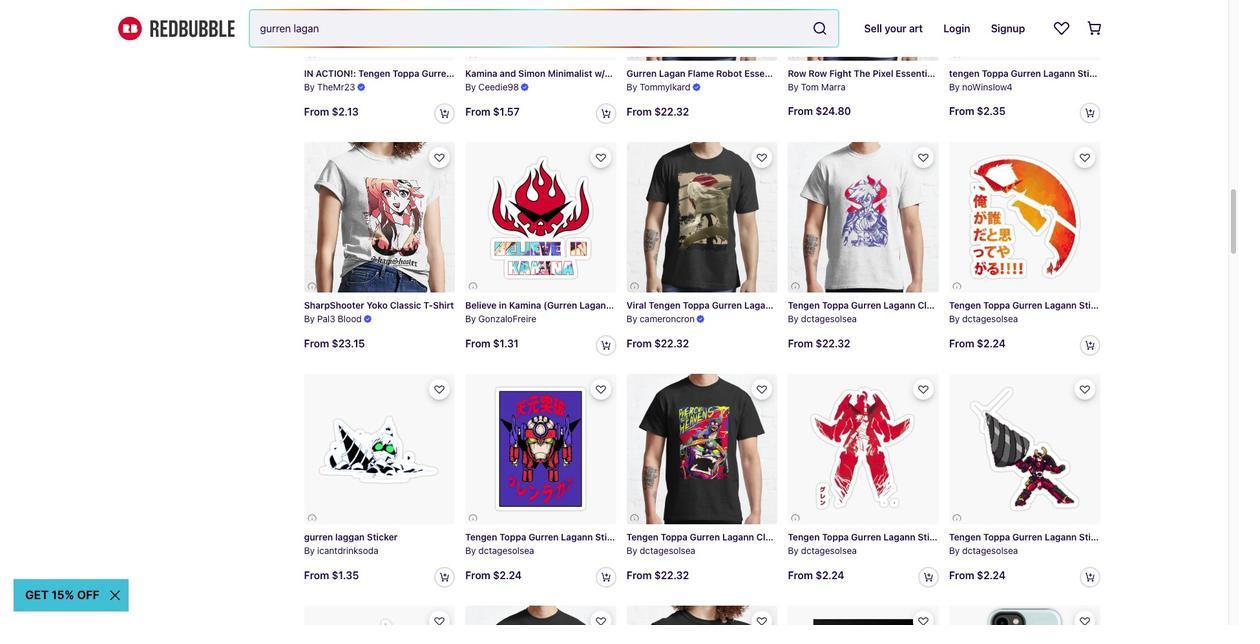 Task type: vqa. For each thing, say whether or not it's contained in the screenshot.
the Jerry Rice and Joe Montana Toddler Pullover Hoodie image
no



Task type: locate. For each thing, give the bounding box(es) containing it.
sticker inside gurren laggan sticker by icantdrinksoda
[[367, 532, 398, 543]]

essential
[[896, 68, 935, 79], [745, 68, 784, 79], [773, 300, 813, 311]]

toppa
[[393, 68, 420, 79], [982, 68, 1009, 79], [822, 300, 849, 311], [683, 300, 710, 311], [984, 300, 1011, 311], [500, 532, 526, 543], [822, 532, 849, 543], [661, 532, 688, 543], [984, 532, 1011, 543]]

$23.15
[[332, 338, 365, 350]]

ceedie98
[[479, 81, 519, 92]]

tengen toppa gurren lagann classic t-shirt by dctagesolsea
[[788, 300, 982, 324], [627, 532, 821, 557]]

essential for pixel
[[896, 68, 935, 79]]

by cameroncron
[[627, 314, 695, 325]]

tommyikard
[[640, 81, 691, 92]]

by inside gurren laggan sticker by icantdrinksoda
[[304, 546, 315, 557]]

sticker inside believe in kamina (gurren lagann) sticker by gonzalofreire
[[618, 300, 648, 311]]

nowinslow4
[[963, 81, 1013, 92]]

kamina and simon minimalist w/o quote sticker
[[466, 68, 672, 79]]

gurren lagan flame robot essential t-shirt
[[627, 68, 817, 79]]

0 horizontal spatial tengen toppa gurren lagann classic t-shirt image
[[627, 374, 778, 525]]

from $1.35
[[304, 570, 359, 582]]

$22.32 for tengen toppa gurren lagann classic t-shirt image to the bottom
[[655, 570, 689, 582]]

cameroncron
[[640, 314, 695, 325]]

Search term search field
[[250, 10, 808, 47]]

viral
[[627, 300, 647, 311]]

$1.35
[[332, 570, 359, 582]]

viral tengen toppa gurren lagan essential t-shirt
[[627, 300, 845, 311]]

blood
[[338, 314, 362, 324]]

minimalist
[[548, 68, 593, 79]]

$1.57
[[493, 106, 520, 117]]

tengen toppa gurren lagann classic t-shirt by dctagesolsea for top tengen toppa gurren lagann classic t-shirt image
[[788, 300, 982, 324]]

1 vertical spatial tengen toppa gurren lagann classic t-shirt by dctagesolsea
[[627, 532, 821, 557]]

None field
[[250, 10, 839, 47]]

tengen toppa gurren lagann sticker by dctagesolsea
[[950, 300, 1110, 325], [466, 532, 626, 557], [788, 532, 949, 557], [950, 532, 1110, 557]]

1 horizontal spatial tengen toppa gurren lagann classic t-shirt image
[[788, 142, 939, 293]]

1 horizontal spatial lagan
[[745, 300, 771, 311]]

toppa inside tengen toppa gurren lagann  sticker by nowinslow4
[[982, 68, 1009, 79]]

1 vertical spatial lagan
[[745, 300, 771, 311]]

t-
[[938, 68, 947, 79], [786, 68, 796, 79], [424, 300, 433, 311], [952, 300, 961, 311], [815, 300, 824, 311], [790, 532, 800, 543]]

lagann)
[[580, 300, 615, 311]]

tom
[[801, 81, 819, 92]]

from $23.15
[[304, 338, 365, 350]]

gurren laggan sticker image
[[304, 374, 455, 525]]

tengen toppa gurren lagann sticker image
[[950, 142, 1101, 293], [466, 374, 617, 525], [788, 374, 939, 525], [950, 374, 1101, 525]]

believe in kamina (gurren lagann) sticker by gonzalofreire
[[466, 300, 648, 324]]

robot
[[717, 68, 742, 79]]

0 horizontal spatial lagan
[[659, 68, 686, 79]]

1 vertical spatial kamina
[[509, 300, 541, 311]]

kamina up gonzalofreire
[[509, 300, 541, 311]]

sharpshooter
[[304, 300, 364, 311]]

from $2.24
[[950, 338, 1006, 350], [466, 570, 522, 582], [788, 570, 845, 582], [950, 570, 1006, 582]]

tengen toppa gurren lagann  sticker by nowinslow4
[[950, 68, 1109, 92]]

0 horizontal spatial row
[[788, 68, 807, 79]]

classic
[[390, 300, 421, 311], [918, 300, 949, 311], [757, 532, 788, 543]]

pixel
[[873, 68, 894, 79]]

0 vertical spatial tengen toppa gurren lagann classic t-shirt by dctagesolsea
[[788, 300, 982, 324]]

fight
[[830, 68, 852, 79]]

$22.32
[[655, 106, 689, 117], [816, 338, 851, 350], [655, 338, 689, 350], [655, 570, 689, 582]]

kamina
[[466, 68, 498, 79], [509, 300, 541, 311]]

tengen
[[950, 68, 980, 79]]

$24.80
[[816, 106, 851, 117]]

lagan
[[659, 68, 686, 79], [745, 300, 771, 311]]

gurren inside tengen toppa gurren lagann  sticker by nowinslow4
[[1011, 68, 1041, 79]]

0 vertical spatial tengen toppa gurren lagann classic t-shirt image
[[788, 142, 939, 293]]

w/o
[[595, 68, 610, 79]]

essential inside row row fight the pixel essential t-shirt by tom marra
[[896, 68, 935, 79]]

2 row from the left
[[809, 68, 827, 79]]

classic for top tengen toppa gurren lagann classic t-shirt image
[[918, 300, 949, 311]]

dctagesolsea
[[801, 314, 857, 324], [963, 314, 1018, 325], [479, 546, 534, 557], [801, 546, 857, 557], [640, 546, 696, 557], [963, 546, 1018, 557]]

$1.31
[[493, 338, 519, 350]]

1 horizontal spatial row
[[809, 68, 827, 79]]

viral tengen toppa gurren lagan essential t-shirt image
[[627, 142, 778, 293]]

row row fight the pixel essential t-shirt image
[[788, 0, 939, 61]]

gurren
[[627, 68, 657, 79], [1011, 68, 1041, 79], [851, 300, 882, 311], [712, 300, 742, 311], [1013, 300, 1043, 311], [529, 532, 559, 543], [851, 532, 882, 543], [690, 532, 720, 543], [1013, 532, 1043, 543]]

sharpshooter yoko classic t-shirt
[[304, 300, 454, 311]]

from
[[788, 106, 813, 117], [950, 106, 975, 117], [304, 106, 329, 117], [466, 106, 491, 117], [627, 106, 652, 117], [466, 338, 491, 350], [788, 338, 813, 350], [950, 338, 975, 350], [304, 338, 329, 350], [627, 338, 652, 350], [304, 570, 329, 582], [466, 570, 491, 582], [788, 570, 813, 582], [627, 570, 652, 582], [950, 570, 975, 582]]

from $22.32
[[627, 106, 689, 117], [788, 338, 851, 350], [627, 338, 689, 350], [627, 570, 689, 582]]

1 horizontal spatial kamina
[[509, 300, 541, 311]]

2 horizontal spatial classic
[[918, 300, 949, 311]]

tengen
[[359, 68, 391, 79], [788, 300, 820, 311], [649, 300, 681, 311], [950, 300, 982, 311], [466, 532, 497, 543], [788, 532, 820, 543], [627, 532, 659, 543], [950, 532, 982, 543]]

shirt
[[947, 68, 968, 79], [796, 68, 817, 79], [433, 300, 454, 311], [961, 300, 982, 311], [824, 300, 845, 311], [800, 532, 821, 543]]

kamina up the by ceedie98
[[466, 68, 498, 79]]

sticker
[[490, 68, 521, 79], [641, 68, 672, 79], [1078, 68, 1109, 79], [618, 300, 648, 311], [1080, 300, 1110, 311], [367, 532, 398, 543], [595, 532, 626, 543], [918, 532, 949, 543], [1080, 532, 1110, 543]]

by
[[304, 81, 315, 92], [466, 81, 476, 92], [788, 81, 799, 92], [627, 81, 638, 92], [950, 81, 960, 92], [304, 314, 315, 324], [466, 314, 476, 324], [788, 314, 799, 324], [627, 314, 638, 325], [950, 314, 960, 325], [304, 546, 315, 557], [466, 546, 476, 557], [788, 546, 799, 557], [627, 546, 638, 557], [950, 546, 960, 557]]

1 vertical spatial tengen toppa gurren lagann classic t-shirt image
[[627, 374, 778, 525]]

1 horizontal spatial classic
[[757, 532, 788, 543]]

1 row from the left
[[788, 68, 807, 79]]

$2.35
[[977, 106, 1006, 117]]

quote
[[613, 68, 639, 79]]

gurren-
[[422, 68, 456, 79]]

pal3
[[317, 314, 335, 324]]

0 horizontal spatial kamina
[[466, 68, 498, 79]]

kamina inside believe in kamina (gurren lagann) sticker by gonzalofreire
[[509, 300, 541, 311]]

0 vertical spatial lagan
[[659, 68, 686, 79]]

row
[[788, 68, 807, 79], [809, 68, 827, 79]]

$2.24
[[977, 338, 1006, 350], [493, 570, 522, 582], [816, 570, 845, 582], [977, 570, 1006, 582]]

lagann
[[456, 68, 488, 79], [1044, 68, 1076, 79], [884, 300, 916, 311], [1045, 300, 1077, 311], [561, 532, 593, 543], [884, 532, 916, 543], [723, 532, 754, 543], [1045, 532, 1077, 543]]

yoko
[[367, 300, 388, 311]]

tengen toppa gurren lagann classic t-shirt image
[[788, 142, 939, 293], [627, 374, 778, 525]]

kamina and simon minimalist w/o quote sticker image
[[466, 0, 617, 61]]

laggan
[[335, 532, 365, 543]]

$22.32 for viral tengen toppa gurren lagan essential t-shirt image
[[655, 338, 689, 350]]

in action!: tengen toppa gurren-lagann sticker
[[304, 68, 521, 79]]



Task type: describe. For each thing, give the bounding box(es) containing it.
tengen toppa gurren lagann classic t-shirt by dctagesolsea for tengen toppa gurren lagann classic t-shirt image to the bottom
[[627, 532, 821, 557]]

classic for tengen toppa gurren lagann classic t-shirt image to the bottom
[[757, 532, 788, 543]]

essential for lagan
[[773, 300, 813, 311]]

by inside tengen toppa gurren lagann  sticker by nowinslow4
[[950, 81, 960, 92]]

from $24.80
[[788, 106, 851, 117]]

from $22.32 for tengen toppa gurren lagann classic t-shirt image to the bottom
[[627, 570, 689, 582]]

gurren laggan sticker by icantdrinksoda
[[304, 532, 398, 557]]

t- inside row row fight the pixel essential t-shirt by tom marra
[[938, 68, 947, 79]]

by inside row row fight the pixel essential t-shirt by tom marra
[[788, 81, 799, 92]]

sharpshooter yoko classic t-shirt image
[[304, 142, 455, 293]]

sticker inside tengen toppa gurren lagann  sticker by nowinslow4
[[1078, 68, 1109, 79]]

redbubble logo image
[[118, 17, 234, 40]]

gurren
[[304, 532, 333, 543]]

row row fight the pixel essential t-shirt by tom marra
[[788, 68, 968, 92]]

from $1.57
[[466, 106, 520, 117]]

action!:
[[316, 68, 356, 79]]

themr23
[[317, 81, 355, 92]]

lagann inside tengen toppa gurren lagann  sticker by nowinslow4
[[1044, 68, 1076, 79]]

gonzalofreire
[[479, 314, 537, 324]]

simon
[[519, 68, 546, 79]]

by themr23
[[304, 81, 355, 92]]

the
[[854, 68, 871, 79]]

kamina iphone tough case image
[[950, 606, 1101, 626]]

from $22.32 for top tengen toppa gurren lagann classic t-shirt image
[[788, 338, 851, 350]]

believe
[[466, 300, 497, 311]]

0 vertical spatial kamina
[[466, 68, 498, 79]]

from $2.35
[[950, 106, 1006, 117]]

by inside believe in kamina (gurren lagann) sticker by gonzalofreire
[[466, 314, 476, 324]]

tengen toppa gurren lagann  sticker image
[[950, 0, 1101, 61]]

(gurren
[[544, 300, 577, 311]]

by pal3 blood
[[304, 314, 362, 324]]

from $2.13
[[304, 106, 359, 117]]

$2.13
[[332, 106, 359, 117]]

in
[[499, 300, 507, 311]]

in
[[304, 68, 314, 79]]

$22.32 for top tengen toppa gurren lagann classic t-shirt image
[[816, 338, 851, 350]]

shirt inside row row fight the pixel essential t-shirt by tom marra
[[947, 68, 968, 79]]

and
[[500, 68, 516, 79]]

believe in kamina (gurren lagann) sticker image
[[466, 142, 617, 293]]

from $1.31
[[466, 338, 519, 350]]

flame
[[688, 68, 714, 79]]

by ceedie98
[[466, 81, 519, 92]]

from $22.32 for viral tengen toppa gurren lagan essential t-shirt image
[[627, 338, 689, 350]]

icantdrinksoda
[[317, 546, 379, 557]]

marra
[[822, 81, 846, 92]]

0 horizontal spatial classic
[[390, 300, 421, 311]]

by tommyikard
[[627, 81, 691, 92]]



